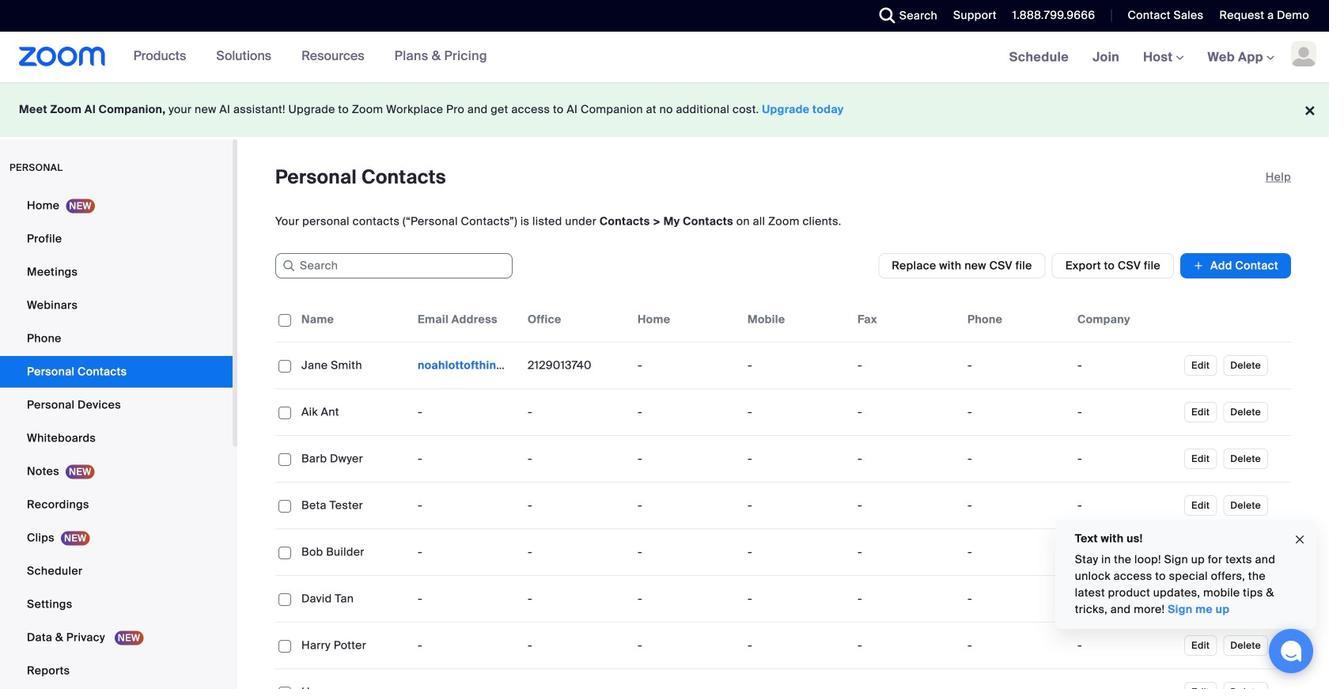 Task type: locate. For each thing, give the bounding box(es) containing it.
application
[[275, 298, 1291, 689]]

cell
[[412, 350, 522, 381], [961, 350, 1071, 381], [1071, 350, 1181, 381], [961, 396, 1071, 428], [1071, 396, 1181, 428], [961, 443, 1071, 475], [1071, 443, 1181, 475], [961, 490, 1071, 522], [1071, 490, 1181, 522], [961, 537, 1071, 568], [1071, 537, 1181, 568], [961, 583, 1071, 615], [1071, 583, 1181, 615], [961, 630, 1071, 662], [1071, 630, 1181, 662], [412, 669, 522, 689], [522, 669, 632, 689], [632, 669, 742, 689], [742, 669, 851, 689], [851, 669, 961, 689], [961, 669, 1071, 689], [1071, 669, 1181, 689]]

personal menu menu
[[0, 190, 233, 688]]

open chat image
[[1280, 640, 1303, 662]]

footer
[[0, 82, 1329, 137]]

zoom logo image
[[19, 47, 106, 66]]

product information navigation
[[106, 32, 499, 82]]

banner
[[0, 32, 1329, 83]]

add image
[[1193, 258, 1204, 274]]



Task type: describe. For each thing, give the bounding box(es) containing it.
meetings navigation
[[998, 32, 1329, 83]]

Search Contacts Input text field
[[275, 253, 513, 279]]

close image
[[1294, 531, 1307, 549]]

profile picture image
[[1291, 41, 1317, 66]]



Task type: vqa. For each thing, say whether or not it's contained in the screenshot.
'Your Products' to the right
no



